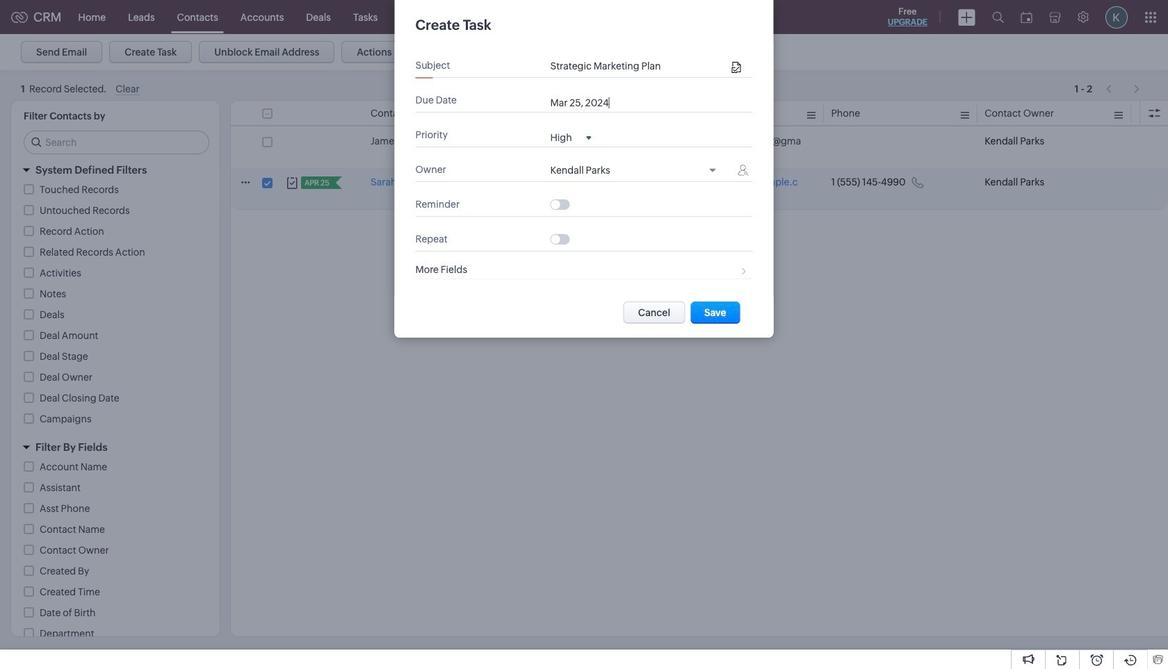 Task type: locate. For each thing, give the bounding box(es) containing it.
None button
[[624, 302, 685, 324]]

None submit
[[691, 302, 741, 324]]

None text field
[[551, 61, 729, 72]]

None field
[[551, 131, 592, 143], [551, 165, 723, 178], [551, 131, 592, 143], [551, 165, 723, 178]]

logo image
[[11, 11, 28, 23]]

2 navigation from the top
[[1100, 79, 1148, 99]]

subject name lookup image
[[732, 62, 741, 74]]

navigation
[[1100, 76, 1148, 96], [1100, 79, 1148, 99]]

row group
[[231, 128, 1169, 210]]



Task type: vqa. For each thing, say whether or not it's contained in the screenshot.
MMM d, yyyy text box
yes



Task type: describe. For each thing, give the bounding box(es) containing it.
MMM d, yyyy text field
[[551, 97, 627, 109]]

Search text field
[[24, 131, 209, 154]]

1 navigation from the top
[[1100, 76, 1148, 96]]



